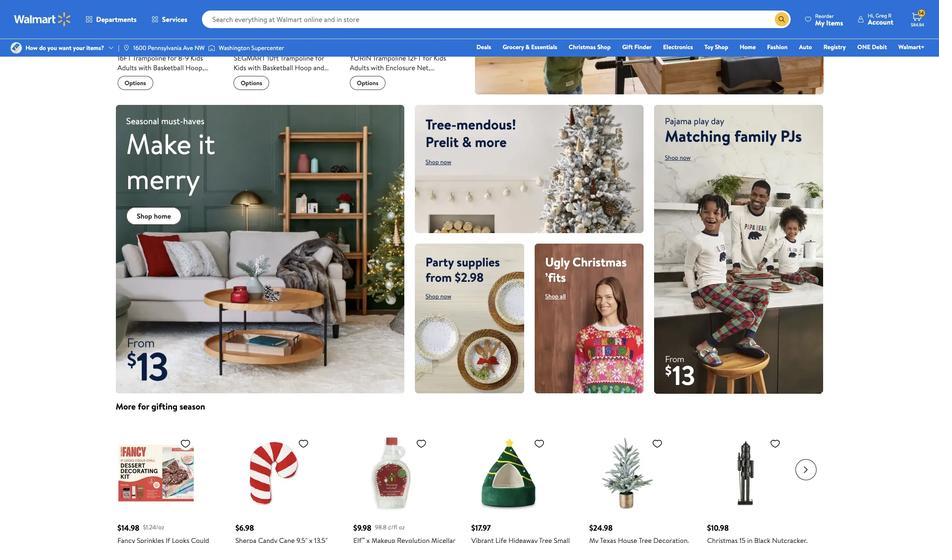 Task type: vqa. For each thing, say whether or not it's contained in the screenshot.
bottommost the $199.99
yes



Task type: locate. For each thing, give the bounding box(es) containing it.
0 vertical spatial christmas
[[569, 43, 596, 51]]

2 horizontal spatial basketball
[[400, 82, 430, 92]]

hoop, up coating
[[432, 82, 451, 92]]

2 – from the left
[[409, 37, 412, 46]]

1 horizontal spatial hoop,
[[432, 82, 451, 92]]

1 now from the left
[[118, 26, 133, 37]]

enclosure left net,
[[386, 63, 416, 72]]

adults inside yorin trampoline 12ft for kids adults with enclosure net, 1200lbs round outdoor trampoline with basketball hoop, ladder, astm approved galvanized anti-rust coating backyard recreational trampoline
[[350, 63, 369, 72]]

toy shop link
[[701, 42, 733, 52]]

for right hoop on the top left of the page
[[315, 53, 324, 63]]

from down $460.99
[[154, 37, 167, 46]]

grocery
[[503, 43, 524, 51]]

2 horizontal spatial  image
[[208, 43, 215, 52]]

kids
[[191, 53, 203, 63], [434, 53, 446, 63], [234, 63, 246, 72]]

from up 10ft
[[257, 37, 270, 46]]

adults
[[118, 63, 137, 72], [350, 63, 369, 72]]

registry link
[[820, 42, 850, 52]]

for left 8-
[[168, 53, 177, 63]]

options down segmart
[[241, 78, 262, 87]]

–
[[292, 37, 295, 46], [409, 37, 412, 46]]

& right grocery on the top of page
[[526, 43, 530, 51]]

more up '16ft'
[[118, 37, 132, 46]]

product group containing $9.98
[[354, 417, 459, 543]]

now down party supplies from $2.98
[[441, 292, 452, 301]]

from inside party supplies from $2.98
[[426, 269, 452, 286]]

shop now link for it
[[426, 158, 452, 166]]

outdoor inside 16ft trampoline for 8-9 kids adults with basketball hoop, ladder, light, sprinkler, socks, outdoor heavy duty recreational trampoline
[[118, 82, 144, 92]]

enclosure down segmart
[[234, 72, 264, 82]]

2 adults from the left
[[350, 63, 369, 72]]

astm
[[374, 92, 392, 101]]

add to favorites list, my texas house tree decoration, pine, green, 24 inch, 2.09 lb. image
[[652, 438, 663, 449]]

hoop, right 8-
[[186, 63, 204, 72]]

kids right 9 at top left
[[191, 53, 203, 63]]

party supplies from $2.98
[[426, 253, 500, 286]]

0 vertical spatial ladder,
[[118, 72, 140, 82]]

shop now down party
[[426, 292, 452, 301]]

product group containing $24.98
[[590, 417, 695, 543]]

 image left the how
[[11, 42, 22, 54]]

product group containing now $314.99
[[350, 0, 454, 121]]

$6.98
[[236, 523, 254, 534]]

make
[[126, 124, 192, 163]]

with up anti-
[[385, 82, 398, 92]]

sprinkler,
[[160, 72, 189, 82]]

trampoline up prelit
[[419, 111, 453, 121]]

christmas
[[569, 43, 596, 51], [573, 253, 627, 271]]

$10.98
[[708, 523, 729, 534]]

shop down prelit
[[426, 158, 439, 166]]

yorin trampoline 12ft for kids adults with enclosure net, 1200lbs round outdoor trampoline with basketball hoop, ladder, astm approved galvanized anti-rust coating backyard recreational trampoline
[[350, 53, 453, 121]]

 image right |
[[123, 44, 130, 51]]

hoop, inside 16ft trampoline for 8-9 kids adults with basketball hoop, ladder, light, sprinkler, socks, outdoor heavy duty recreational trampoline
[[186, 63, 204, 72]]

it
[[198, 124, 215, 163]]

services
[[162, 14, 187, 24]]

0 vertical spatial $314.99
[[368, 26, 394, 37]]

ladder, inside 16ft trampoline for 8-9 kids adults with basketball hoop, ladder, light, sprinkler, socks, outdoor heavy duty recreational trampoline
[[118, 72, 140, 82]]

outdoor left heavy
[[118, 82, 144, 92]]

reorder my items
[[816, 12, 844, 27]]

shop now link for mendous!
[[426, 292, 452, 301]]

now inside now $314.99 $469.99 options from $314.99 – $369.95
[[350, 26, 366, 37]]

basketball up rust
[[400, 82, 430, 92]]

$199.99
[[251, 26, 277, 37], [271, 37, 290, 46]]

2 now from the left
[[234, 26, 250, 37]]

now inside now $199.99 $359.99 options from $199.99 – $319.99
[[234, 26, 250, 37]]

 image
[[11, 42, 22, 54], [208, 43, 215, 52], [123, 44, 130, 51]]

0 horizontal spatial –
[[292, 37, 295, 46]]

shop all
[[546, 292, 566, 301]]

trampoline up round
[[373, 53, 406, 63]]

$314.99 down $469.99
[[387, 37, 407, 46]]

recreational inside yorin trampoline 12ft for kids adults with enclosure net, 1200lbs round outdoor trampoline with basketball hoop, ladder, astm approved galvanized anti-rust coating backyard recreational trampoline
[[380, 111, 418, 121]]

now down prelit
[[441, 158, 452, 166]]

shop inside shop home link
[[137, 211, 152, 221]]

from left $2.98
[[426, 269, 452, 286]]

trampoline down $319.99
[[281, 53, 314, 63]]

options link up the astm at the left of the page
[[350, 76, 386, 90]]

trampoline down light,
[[118, 92, 151, 101]]

$319.99
[[297, 37, 316, 46]]

– inside now $199.99 $359.99 options from $199.99 – $319.99
[[292, 37, 295, 46]]

$699.00
[[167, 26, 188, 35]]

trampoline inside the segmart 10ft trampoline for kids with basketball hoop and enclosure net/ladder,blue options
[[281, 53, 314, 63]]

product group containing $10.98
[[708, 417, 813, 543]]

0 horizontal spatial ladder,
[[118, 72, 140, 82]]

3 now from the left
[[350, 26, 366, 37]]

recreational right duty
[[183, 82, 221, 92]]

options link down '16ft'
[[118, 76, 153, 90]]

shop now link down party
[[426, 292, 452, 301]]

2 options link from the left
[[234, 76, 269, 90]]

from
[[154, 37, 167, 46], [257, 37, 270, 46], [373, 37, 386, 46], [426, 269, 452, 286]]

nw
[[195, 43, 205, 52]]

shop left home
[[137, 211, 152, 221]]

one debit link
[[854, 42, 892, 52]]

prelit
[[426, 132, 459, 151]]

1 horizontal spatial recreational
[[380, 111, 418, 121]]

shop now link
[[665, 153, 691, 162], [426, 158, 452, 166], [426, 292, 452, 301]]

net,
[[417, 63, 431, 72]]

options up yorin at the top left of the page
[[350, 37, 371, 46]]

now for mendous!
[[441, 292, 452, 301]]

one
[[858, 43, 871, 51]]

adults down |
[[118, 63, 137, 72]]

shop down party
[[426, 292, 439, 301]]

now down departments
[[118, 26, 133, 37]]

elf™ x makeup revolution micellar cleansing water image
[[354, 435, 430, 512]]

shop right toy
[[715, 43, 729, 51]]

– down the $359.99
[[292, 37, 295, 46]]

product group containing $6.98
[[236, 417, 341, 543]]

now up yorin at the top left of the page
[[350, 26, 366, 37]]

options up segmart
[[234, 37, 255, 46]]

mendous!
[[457, 115, 517, 134]]

all
[[560, 292, 566, 301]]

for inside yorin trampoline 12ft for kids adults with enclosure net, 1200lbs round outdoor trampoline with basketball hoop, ladder, astm approved galvanized anti-rust coating backyard recreational trampoline
[[423, 53, 432, 63]]

0 vertical spatial more
[[118, 37, 132, 46]]

98.8
[[375, 523, 387, 532]]

now down matching
[[680, 153, 691, 162]]

now for it
[[441, 158, 452, 166]]

1 horizontal spatial adults
[[350, 63, 369, 72]]

more left gifting
[[116, 401, 136, 412]]

 image for 1600
[[123, 44, 130, 51]]

recreational inside 16ft trampoline for 8-9 kids adults with basketball hoop, ladder, light, sprinkler, socks, outdoor heavy duty recreational trampoline
[[183, 82, 221, 92]]

product group
[[118, 0, 222, 101], [234, 0, 338, 90], [350, 0, 454, 121], [118, 417, 223, 543], [236, 417, 341, 543], [354, 417, 459, 543], [472, 417, 577, 543], [590, 417, 695, 543], [708, 417, 813, 543]]

$199.99 up supercenter
[[251, 26, 277, 37]]

electronics link
[[660, 42, 697, 52]]

0 horizontal spatial  image
[[11, 42, 22, 54]]

shop left all
[[546, 292, 559, 301]]

with inside 16ft trampoline for 8-9 kids adults with basketball hoop, ladder, light, sprinkler, socks, outdoor heavy duty recreational trampoline
[[139, 63, 152, 72]]

recreational down the approved
[[380, 111, 418, 121]]

party
[[426, 253, 454, 271]]

1 horizontal spatial  image
[[123, 44, 130, 51]]

kids inside the segmart 10ft trampoline for kids with basketball hoop and enclosure net/ladder,blue options
[[234, 63, 246, 72]]

0 horizontal spatial hoop,
[[186, 63, 204, 72]]

deals
[[477, 43, 492, 51]]

&
[[526, 43, 530, 51], [462, 132, 472, 151]]

shop now link down prelit
[[426, 158, 452, 166]]

1 horizontal spatial basketball
[[263, 63, 293, 72]]

trampoline
[[133, 53, 166, 63], [281, 53, 314, 63], [373, 53, 406, 63], [350, 82, 383, 92], [118, 92, 151, 101], [419, 111, 453, 121]]

yorin
[[350, 53, 372, 63]]

for left gifting
[[138, 401, 149, 412]]

0 vertical spatial hoop,
[[186, 63, 204, 72]]

christmas right ugly
[[573, 253, 627, 271]]

$14.98
[[118, 523, 140, 534]]

0 horizontal spatial adults
[[118, 63, 137, 72]]

1 vertical spatial ladder,
[[350, 92, 372, 101]]

shop left gift
[[598, 43, 611, 51]]

|
[[118, 43, 119, 52]]

0 horizontal spatial kids
[[191, 53, 203, 63]]

1 vertical spatial hoop,
[[432, 82, 451, 92]]

options
[[133, 37, 153, 46]]

walmart+
[[899, 43, 925, 51]]

ladder, down 1200lbs at the left top of the page
[[350, 92, 372, 101]]

supercenter
[[252, 43, 284, 52]]

now
[[680, 153, 691, 162], [441, 158, 452, 166], [441, 292, 452, 301]]

product group containing $14.98
[[118, 417, 223, 543]]

outdoor down 12ft
[[399, 72, 426, 82]]

basketball down 1600 pennsylvania ave nw
[[153, 63, 184, 72]]

washington supercenter
[[219, 43, 284, 52]]

1 options link from the left
[[118, 76, 153, 90]]

shop now down prelit
[[426, 158, 452, 166]]

shop down matching
[[665, 153, 679, 162]]

adults left round
[[350, 63, 369, 72]]

options
[[234, 37, 255, 46], [350, 37, 371, 46], [125, 78, 146, 87], [241, 78, 262, 87], [357, 78, 379, 87]]

& left "more"
[[462, 132, 472, 151]]

0 horizontal spatial recreational
[[183, 82, 221, 92]]

$460.99
[[135, 26, 163, 37]]

gifting
[[151, 401, 178, 412]]

christmas shop link
[[565, 42, 615, 52]]

ladder,
[[118, 72, 140, 82], [350, 92, 372, 101]]

add to favorites list, elf™ x makeup revolution micellar cleansing water image
[[416, 438, 427, 449]]

1 – from the left
[[292, 37, 295, 46]]

0 vertical spatial recreational
[[183, 82, 221, 92]]

– down $469.99
[[409, 37, 412, 46]]

auto
[[800, 43, 813, 51]]

my texas house tree decoration, pine, green, 24 inch, 2.09 lb. image
[[590, 435, 667, 512]]

1 vertical spatial recreational
[[380, 111, 418, 121]]

more
[[475, 132, 507, 151]]

coating
[[415, 101, 439, 111]]

14
[[920, 9, 925, 17]]

1 horizontal spatial –
[[409, 37, 412, 46]]

0 horizontal spatial options link
[[118, 76, 153, 90]]

more inside now $460.99 $699.00 more options from $399.99
[[118, 37, 132, 46]]

departments button
[[78, 9, 144, 30]]

ugly christmas 'fits
[[546, 253, 627, 286]]

heavy
[[146, 82, 165, 92]]

 image right "nw" at left
[[208, 43, 215, 52]]

1 vertical spatial christmas
[[573, 253, 627, 271]]

my
[[816, 18, 825, 27]]

with down 1600
[[139, 63, 152, 72]]

auto link
[[796, 42, 817, 52]]

1 horizontal spatial outdoor
[[399, 72, 426, 82]]

supplies
[[457, 253, 500, 271]]

for right 12ft
[[423, 53, 432, 63]]

matching
[[665, 125, 731, 147]]

2 horizontal spatial kids
[[434, 53, 446, 63]]

enclosure inside the segmart 10ft trampoline for kids with basketball hoop and enclosure net/ladder,blue options
[[234, 72, 264, 82]]

$199.99 down the $359.99
[[271, 37, 290, 46]]

now up washington
[[234, 26, 250, 37]]

product group containing now $460.99
[[118, 0, 222, 101]]

with down washington supercenter
[[248, 63, 261, 72]]

1 vertical spatial more
[[116, 401, 136, 412]]

0 horizontal spatial basketball
[[153, 63, 184, 72]]

shop now
[[665, 153, 691, 162], [426, 158, 452, 166], [426, 292, 452, 301]]

– inside now $314.99 $469.99 options from $314.99 – $369.95
[[409, 37, 412, 46]]

3 options link from the left
[[350, 76, 386, 90]]

for
[[168, 53, 177, 63], [315, 53, 324, 63], [423, 53, 432, 63], [138, 401, 149, 412]]

finder
[[635, 43, 652, 51]]

season
[[180, 401, 205, 412]]

christmas right essentials
[[569, 43, 596, 51]]

sherpa candy cane 9.5" x 13.5" decorative pillow, by holiday time image
[[236, 435, 312, 512]]

add to favorites list, fancy sprinkles if looks could chill holiday dessert decorating kit, 12.1 oz image
[[180, 438, 191, 449]]

options up the astm at the left of the page
[[357, 78, 379, 87]]

fashion
[[768, 43, 788, 51]]

hi, greg r account
[[868, 12, 894, 27]]

shop inside christmas shop link
[[598, 43, 611, 51]]

shop now for it
[[426, 158, 452, 166]]

1 horizontal spatial ladder,
[[350, 92, 372, 101]]

kids inside 16ft trampoline for 8-9 kids adults with basketball hoop, ladder, light, sprinkler, socks, outdoor heavy duty recreational trampoline
[[191, 53, 203, 63]]

1 vertical spatial $314.99
[[387, 37, 407, 46]]

kids inside yorin trampoline 12ft for kids adults with enclosure net, 1200lbs round outdoor trampoline with basketball hoop, ladder, astm approved galvanized anti-rust coating backyard recreational trampoline
[[434, 53, 446, 63]]

0 horizontal spatial &
[[462, 132, 472, 151]]

now for now $314.99
[[350, 26, 366, 37]]

light,
[[141, 72, 158, 82]]

0 vertical spatial &
[[526, 43, 530, 51]]

basketball down supercenter
[[263, 63, 293, 72]]

$314.99 down yorin trampoline 12ft for kids adults with enclosure net, 1200lbs round outdoor trampoline with basketball hoop, ladder, astm approved galvanized anti-rust coating backyard recreational trampoline image
[[368, 26, 394, 37]]

kids down washington
[[234, 63, 246, 72]]

12ft
[[408, 53, 422, 63]]

– for $314.99
[[409, 37, 412, 46]]

0 horizontal spatial enclosure
[[234, 72, 264, 82]]

1 horizontal spatial options link
[[234, 76, 269, 90]]

ladder, down '16ft'
[[118, 72, 140, 82]]

options inside now $199.99 $359.99 options from $199.99 – $319.99
[[234, 37, 255, 46]]

add to favorites list, christmas 15 in black nutcracker, by holiday time image
[[771, 438, 781, 449]]

basketball inside the segmart 10ft trampoline for kids with basketball hoop and enclosure net/ladder,blue options
[[263, 63, 293, 72]]

options link for $314.99
[[350, 76, 386, 90]]

2 horizontal spatial now
[[350, 26, 366, 37]]

do
[[39, 43, 46, 52]]

1 vertical spatial $199.99
[[271, 37, 290, 46]]

1 adults from the left
[[118, 63, 137, 72]]

1 horizontal spatial now
[[234, 26, 250, 37]]

1 horizontal spatial enclosure
[[386, 63, 416, 72]]

$2.98
[[455, 269, 484, 286]]

essentials
[[532, 43, 558, 51]]

now inside now $460.99 $699.00 more options from $399.99
[[118, 26, 133, 37]]

0 horizontal spatial outdoor
[[118, 82, 144, 92]]

reorder
[[816, 12, 834, 20]]

1 horizontal spatial kids
[[234, 63, 246, 72]]

$14.98 $1.24/oz
[[118, 523, 164, 534]]

0 horizontal spatial now
[[118, 26, 133, 37]]

1 vertical spatial &
[[462, 132, 472, 151]]

items?
[[86, 43, 104, 52]]

2 horizontal spatial options link
[[350, 76, 386, 90]]

from inside now $314.99 $469.99 options from $314.99 – $369.95
[[373, 37, 386, 46]]

shop now down matching
[[665, 153, 691, 162]]

and
[[314, 63, 325, 72]]

from down yorin trampoline 12ft for kids adults with enclosure net, 1200lbs round outdoor trampoline with basketball hoop, ladder, astm approved galvanized anti-rust coating backyard recreational trampoline image
[[373, 37, 386, 46]]

electronics
[[664, 43, 693, 51]]

options link down segmart
[[234, 76, 269, 90]]

recreational
[[183, 82, 221, 92], [380, 111, 418, 121]]

segmart 10ft trampoline for kids with basketball hoop and enclosure net/ladder,blue image
[[234, 0, 311, 15]]

$399.99
[[169, 37, 190, 46]]

kids right net,
[[434, 53, 446, 63]]



Task type: describe. For each thing, give the bounding box(es) containing it.
ugly
[[546, 253, 570, 271]]

christmas inside ugly christmas 'fits
[[573, 253, 627, 271]]

Walmart Site-Wide search field
[[202, 11, 791, 28]]

gift finder link
[[619, 42, 656, 52]]

options link for $460.99
[[118, 76, 153, 90]]

8-
[[178, 53, 185, 63]]

search icon image
[[779, 16, 786, 23]]

christmas 15 in black nutcracker, by holiday time image
[[708, 435, 785, 512]]

net/ladder,blue
[[265, 72, 315, 82]]

add to favorites list, vibrant life hideaway tree small cat-dog bed image
[[534, 438, 545, 449]]

pennsylvania
[[148, 43, 182, 52]]

shop for ugly christmas 'fits
[[546, 292, 559, 301]]

tree-
[[426, 115, 457, 134]]

trampoline up galvanized
[[350, 82, 383, 92]]

ladder, inside yorin trampoline 12ft for kids adults with enclosure net, 1200lbs round outdoor trampoline with basketball hoop, ladder, astm approved galvanized anti-rust coating backyard recreational trampoline
[[350, 92, 372, 101]]

add to favorites list, sherpa candy cane 9.5" x 13.5" decorative pillow, by holiday time image
[[298, 438, 309, 449]]

how do you want your items?
[[25, 43, 104, 52]]

shop now for mendous!
[[426, 292, 452, 301]]

now $460.99 $699.00 more options from $399.99
[[118, 26, 190, 46]]

matching family pjs
[[665, 125, 803, 147]]

¢/fl
[[388, 523, 398, 532]]

shop for make it merry
[[137, 211, 152, 221]]

$17.97
[[472, 523, 491, 534]]

with up the astm at the left of the page
[[371, 63, 384, 72]]

now $314.99 $469.99 options from $314.99 – $369.95
[[350, 26, 434, 46]]

9
[[185, 53, 189, 63]]

shop inside toy shop link
[[715, 43, 729, 51]]

0 vertical spatial $199.99
[[251, 26, 277, 37]]

shop now link down matching
[[665, 153, 691, 162]]

product group containing now $199.99
[[234, 0, 338, 90]]

toy shop
[[705, 43, 729, 51]]

16ft trampoline for 8-9 kids adults with basketball hoop, ladder, light, sprinkler, socks, outdoor heavy duty recreational trampoline image
[[118, 0, 194, 15]]

outdoor inside yorin trampoline 12ft for kids adults with enclosure net, 1200lbs round outdoor trampoline with basketball hoop, ladder, astm approved galvanized anti-rust coating backyard recreational trampoline
[[399, 72, 426, 82]]

options inside the segmart 10ft trampoline for kids with basketball hoop and enclosure net/ladder,blue options
[[241, 78, 262, 87]]

tree-mendous! prelit & more
[[426, 115, 517, 151]]

& inside "tree-mendous! prelit & more"
[[462, 132, 472, 151]]

trampoline down 1600
[[133, 53, 166, 63]]

washington
[[219, 43, 250, 52]]

$9.98 98.8 ¢/fl oz
[[354, 523, 405, 534]]

christmas shop
[[569, 43, 611, 51]]

adults inside 16ft trampoline for 8-9 kids adults with basketball hoop, ladder, light, sprinkler, socks, outdoor heavy duty recreational trampoline
[[118, 63, 137, 72]]

hoop
[[295, 63, 312, 72]]

departments
[[96, 14, 137, 24]]

home link
[[736, 42, 760, 52]]

enclosure inside yorin trampoline 12ft for kids adults with enclosure net, 1200lbs round outdoor trampoline with basketball hoop, ladder, astm approved galvanized anti-rust coating backyard recreational trampoline
[[386, 63, 416, 72]]

'fits
[[546, 269, 566, 286]]

services button
[[144, 9, 195, 30]]

gift finder
[[623, 43, 652, 51]]

shop for matching family pjs
[[665, 153, 679, 162]]

 image for how
[[11, 42, 22, 54]]

product group containing $17.97
[[472, 417, 577, 543]]

basketball inside yorin trampoline 12ft for kids adults with enclosure net, 1200lbs round outdoor trampoline with basketball hoop, ladder, astm approved galvanized anti-rust coating backyard recreational trampoline
[[400, 82, 430, 92]]

kids for segmart 10ft trampoline for kids with basketball hoop and enclosure net/ladder,blue options
[[234, 63, 246, 72]]

options down '16ft'
[[125, 78, 146, 87]]

gift
[[623, 43, 633, 51]]

your
[[73, 43, 85, 52]]

16ft
[[118, 53, 131, 63]]

from inside now $199.99 $359.99 options from $199.99 – $319.99
[[257, 37, 270, 46]]

shop for party supplies from $2.98
[[426, 292, 439, 301]]

one debit
[[858, 43, 888, 51]]

rust
[[400, 101, 413, 111]]

now for now $460.99
[[118, 26, 133, 37]]

merry
[[126, 159, 200, 198]]

$469.99
[[397, 26, 418, 35]]

deals link
[[473, 42, 496, 52]]

grocery & essentials link
[[499, 42, 562, 52]]

home
[[154, 211, 171, 221]]

$84.84
[[912, 22, 925, 28]]

round
[[378, 72, 398, 82]]

options link for $199.99
[[234, 76, 269, 90]]

shop home
[[137, 211, 171, 221]]

$24.98
[[590, 523, 613, 534]]

fashion link
[[764, 42, 792, 52]]

1 horizontal spatial &
[[526, 43, 530, 51]]

debit
[[873, 43, 888, 51]]

for inside 16ft trampoline for 8-9 kids adults with basketball hoop, ladder, light, sprinkler, socks, outdoor heavy duty recreational trampoline
[[168, 53, 177, 63]]

1600
[[133, 43, 146, 52]]

$359.99
[[280, 26, 301, 35]]

walmart image
[[14, 12, 71, 26]]

$1.24/oz
[[143, 523, 164, 532]]

home
[[740, 43, 756, 51]]

galvanized
[[350, 101, 383, 111]]

duty
[[166, 82, 181, 92]]

Search search field
[[202, 11, 791, 28]]

next slide for more for gifting season list image
[[796, 459, 817, 480]]

walmart+ link
[[895, 42, 929, 52]]

basketball inside 16ft trampoline for 8-9 kids adults with basketball hoop, ladder, light, sprinkler, socks, outdoor heavy duty recreational trampoline
[[153, 63, 184, 72]]

fancy sprinkles if looks could chill holiday dessert decorating kit, 12.1 oz image
[[118, 435, 194, 512]]

socks,
[[190, 72, 209, 82]]

vibrant life hideaway tree small cat-dog bed image
[[472, 435, 549, 512]]

now for now $199.99
[[234, 26, 250, 37]]

1600 pennsylvania ave nw
[[133, 43, 205, 52]]

r
[[889, 12, 892, 19]]

segmart
[[234, 53, 266, 63]]

greg
[[876, 12, 888, 19]]

16ft trampoline for 8-9 kids adults with basketball hoop, ladder, light, sprinkler, socks, outdoor heavy duty recreational trampoline
[[118, 53, 221, 101]]

shop for tree-mendous! prelit & more
[[426, 158, 439, 166]]

how
[[25, 43, 38, 52]]

from inside now $460.99 $699.00 more options from $399.99
[[154, 37, 167, 46]]

$369.95
[[413, 37, 434, 46]]

– for $199.99
[[292, 37, 295, 46]]

yorin trampoline 12ft for kids adults with enclosure net, 1200lbs round outdoor trampoline with basketball hoop, ladder, astm approved galvanized anti-rust coating backyard recreational trampoline image
[[350, 0, 427, 15]]

options inside now $314.99 $469.99 options from $314.99 – $369.95
[[350, 37, 371, 46]]

kids for yorin trampoline 12ft for kids adults with enclosure net, 1200lbs round outdoor trampoline with basketball hoop, ladder, astm approved galvanized anti-rust coating backyard recreational trampoline
[[434, 53, 446, 63]]

more for gifting season
[[116, 401, 205, 412]]

with inside the segmart 10ft trampoline for kids with basketball hoop and enclosure net/ladder,blue options
[[248, 63, 261, 72]]

backyard
[[350, 111, 378, 121]]

for inside the segmart 10ft trampoline for kids with basketball hoop and enclosure net/ladder,blue options
[[315, 53, 324, 63]]

hi,
[[868, 12, 875, 19]]

anti-
[[384, 101, 400, 111]]

shop home link
[[126, 207, 182, 225]]

10ft
[[267, 53, 279, 63]]

 image for washington
[[208, 43, 215, 52]]

hoop, inside yorin trampoline 12ft for kids adults with enclosure net, 1200lbs round outdoor trampoline with basketball hoop, ladder, astm approved galvanized anti-rust coating backyard recreational trampoline
[[432, 82, 451, 92]]

$9.98
[[354, 523, 372, 534]]



